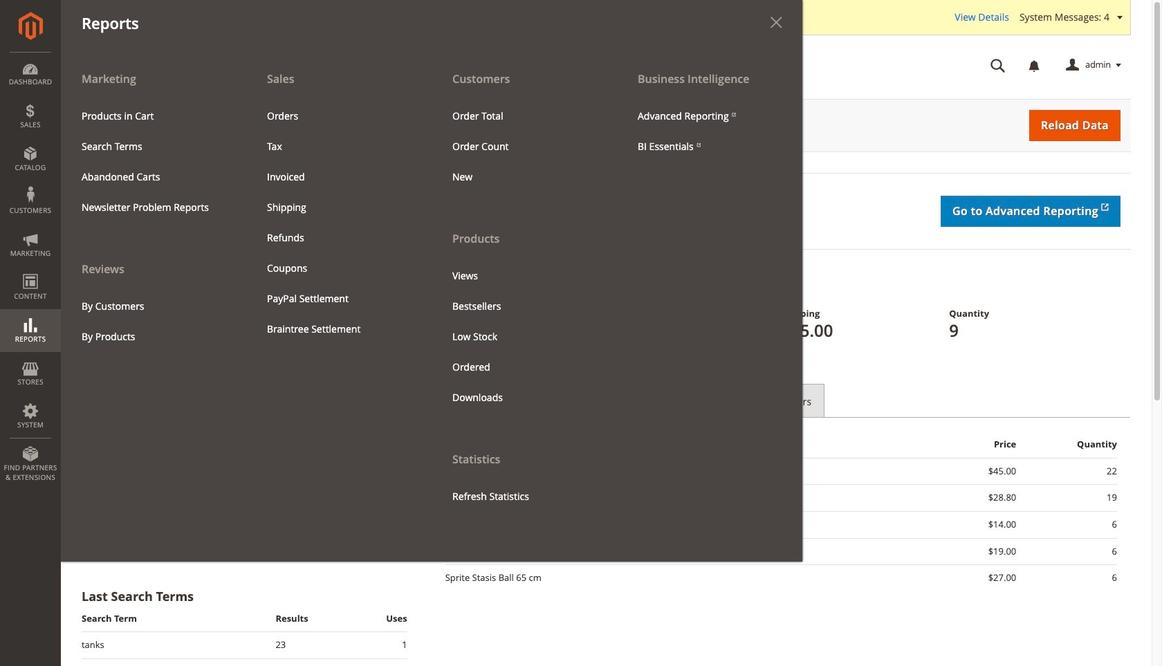 Task type: locate. For each thing, give the bounding box(es) containing it.
menu
[[61, 64, 802, 562], [61, 64, 246, 352], [432, 64, 617, 512], [71, 101, 236, 223], [257, 101, 421, 344], [442, 101, 607, 192], [627, 101, 792, 162], [442, 260, 607, 413], [71, 291, 236, 352]]

menu bar
[[0, 0, 802, 562]]



Task type: vqa. For each thing, say whether or not it's contained in the screenshot.
text field
no



Task type: describe. For each thing, give the bounding box(es) containing it.
magento admin panel image
[[18, 12, 43, 40]]



